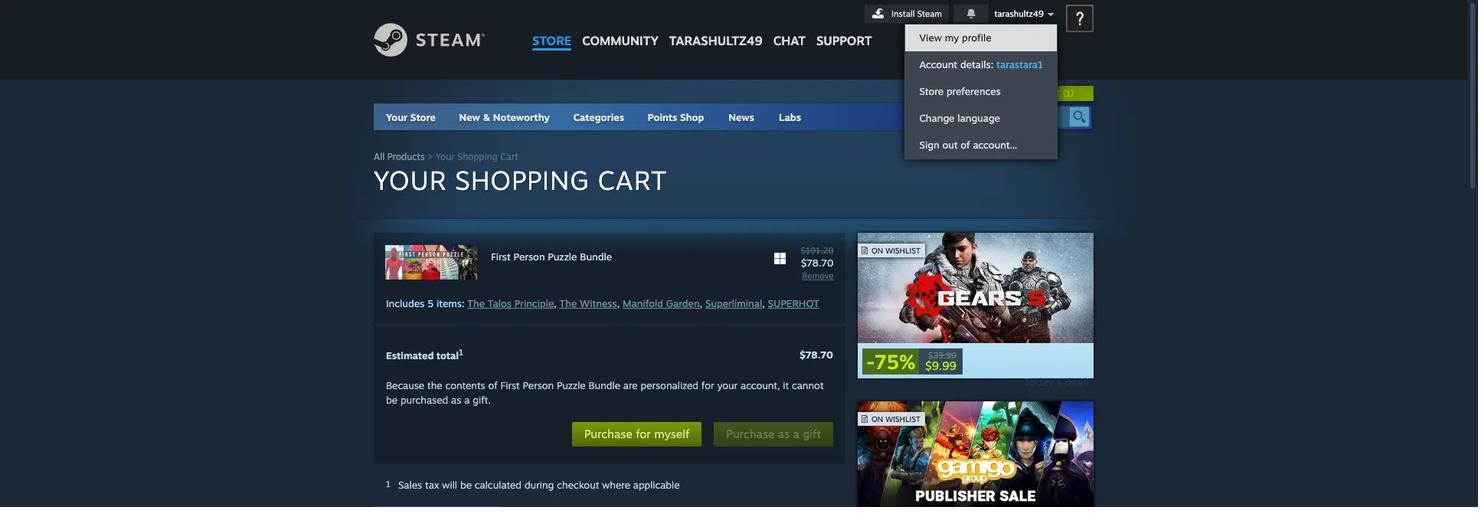 Task type: describe. For each thing, give the bounding box(es) containing it.
your store link
[[386, 111, 436, 123]]

purchased
[[401, 394, 448, 406]]

all products >         your shopping cart your shopping cart
[[374, 151, 667, 196]]

1 wishlist from the top
[[886, 246, 921, 255]]

labs link
[[767, 103, 814, 130]]

1 for (
[[1066, 88, 1071, 99]]

install steam link
[[865, 5, 949, 23]]

items:
[[437, 297, 465, 310]]

)
[[1071, 88, 1074, 99]]

applicable
[[633, 479, 680, 491]]

points shop
[[648, 111, 704, 123]]

0 horizontal spatial cart
[[500, 151, 518, 162]]

includes
[[386, 297, 425, 310]]

2 the from the left
[[560, 297, 577, 310]]

$78.70 inside $101.20 $78.70 remove
[[801, 257, 834, 269]]

total
[[437, 350, 459, 362]]

superliminal link
[[706, 297, 763, 310]]

of inside because the contents of first person puzzle bundle are personalized for your account, it cannot be purchased as a gift.
[[488, 379, 498, 392]]

new & noteworthy
[[459, 111, 550, 123]]

categories link
[[573, 111, 625, 123]]

calculated
[[475, 479, 522, 491]]

personalized
[[641, 379, 699, 392]]

account,
[[741, 379, 780, 392]]

$39.99 $9.99
[[926, 350, 957, 373]]

purchase as a gift
[[727, 427, 821, 442]]

will
[[442, 479, 457, 491]]

2 on from the top
[[872, 414, 884, 424]]

1 , from the left
[[554, 297, 557, 310]]

today's
[[1024, 375, 1062, 388]]

1 vertical spatial tarashultz49
[[670, 33, 763, 48]]

garden
[[666, 297, 700, 310]]

1 vertical spatial as
[[778, 427, 790, 442]]

0 vertical spatial puzzle
[[548, 251, 577, 263]]

$39.99
[[929, 350, 957, 361]]

install
[[892, 8, 915, 19]]

1 the from the left
[[468, 297, 485, 310]]

account details: tarastara1
[[920, 58, 1044, 70]]

the talos principle link
[[468, 297, 554, 310]]

language
[[958, 112, 1001, 124]]

0 vertical spatial tarashultz49
[[995, 8, 1044, 19]]

superhot
[[768, 297, 820, 310]]

tarashultz49 link
[[664, 0, 768, 56]]

all
[[374, 151, 385, 162]]

myself
[[654, 427, 690, 442]]

gift
[[803, 427, 821, 442]]

the witness link
[[560, 297, 617, 310]]

points
[[648, 111, 678, 123]]

be inside because the contents of first person puzzle bundle are personalized for your account, it cannot be purchased as a gift.
[[386, 394, 398, 406]]

new & noteworthy link
[[459, 111, 550, 123]]

install steam
[[892, 8, 942, 19]]

remove link
[[802, 270, 834, 281]]

points shop link
[[636, 103, 717, 130]]

1 for total
[[459, 347, 464, 358]]

my
[[945, 31, 959, 44]]

store
[[532, 33, 572, 48]]

tarastara1
[[997, 58, 1044, 70]]

&
[[483, 111, 490, 123]]

wishlist
[[960, 88, 999, 99]]

$101.20
[[801, 245, 834, 256]]

chat
[[774, 33, 806, 48]]

remove
[[802, 270, 834, 281]]

noteworthy
[[493, 111, 550, 123]]

of inside sign out of account... link
[[961, 139, 970, 151]]

support link
[[811, 0, 878, 52]]

0 horizontal spatial for
[[636, 427, 651, 442]]

news link
[[717, 103, 767, 130]]

cannot
[[792, 379, 824, 392]]

1 vertical spatial your
[[436, 151, 455, 162]]

profile
[[962, 31, 992, 44]]

1 vertical spatial shopping
[[455, 164, 590, 196]]

person inside because the contents of first person puzzle bundle are personalized for your account, it cannot be purchased as a gift.
[[523, 379, 554, 392]]

bundle inside because the contents of first person puzzle bundle are personalized for your account, it cannot be purchased as a gift.
[[589, 379, 621, 392]]

your
[[717, 379, 738, 392]]

$101.20 $78.70 remove
[[801, 245, 834, 281]]

witness
[[580, 297, 617, 310]]

-
[[867, 349, 875, 374]]

cart         ( 1 )
[[1039, 88, 1074, 99]]

talos
[[488, 297, 512, 310]]

first person puzzle bundle link
[[491, 251, 612, 263]]

categories
[[573, 111, 625, 123]]

2 , from the left
[[617, 297, 620, 310]]

shop
[[680, 111, 704, 123]]

out
[[943, 139, 958, 151]]

because
[[386, 379, 425, 392]]

1 horizontal spatial be
[[460, 479, 472, 491]]

details:
[[961, 58, 994, 70]]

5
[[428, 297, 434, 310]]

2 vertical spatial cart
[[598, 164, 667, 196]]

0 vertical spatial shopping
[[458, 151, 498, 162]]

purchase for myself link
[[572, 422, 702, 447]]

because the contents of first person puzzle bundle are personalized for your account, it cannot be purchased as a gift.
[[386, 379, 824, 406]]

where
[[602, 479, 631, 491]]



Task type: locate. For each thing, give the bounding box(es) containing it.
first right contents
[[501, 379, 520, 392]]

$78.70 up cannot
[[800, 349, 834, 361]]

$78.70 down $101.20 on the right
[[801, 257, 834, 269]]

the left witness at the bottom left of page
[[560, 297, 577, 310]]

1 up contents
[[459, 347, 464, 358]]

2 on wishlist from the top
[[872, 414, 925, 424]]

purchase down the account,
[[727, 427, 775, 442]]

your store
[[386, 111, 436, 123]]

1 vertical spatial 1
[[459, 347, 464, 358]]

, left superhot
[[763, 297, 765, 310]]

as down contents
[[451, 394, 462, 406]]

superliminal
[[706, 297, 763, 310]]

1 horizontal spatial store
[[920, 85, 944, 97]]

purchase
[[584, 427, 633, 442], [727, 427, 775, 442]]

view my profile link
[[906, 25, 1058, 51]]

news
[[729, 111, 755, 123]]

2 wishlist from the top
[[886, 414, 921, 424]]

1 horizontal spatial the
[[560, 297, 577, 310]]

community
[[582, 33, 659, 48]]

2 horizontal spatial 1
[[1066, 88, 1071, 99]]

cart left (
[[1039, 88, 1061, 99]]

1 vertical spatial puzzle
[[557, 379, 586, 392]]

store link
[[527, 0, 577, 56]]

during
[[525, 479, 554, 491]]

superhot link
[[768, 297, 820, 310]]

your right >
[[436, 151, 455, 162]]

change language
[[920, 112, 1001, 124]]

bundle up witness at the bottom left of page
[[580, 251, 612, 263]]

first inside because the contents of first person puzzle bundle are personalized for your account, it cannot be purchased as a gift.
[[501, 379, 520, 392]]

first
[[491, 251, 511, 263], [501, 379, 520, 392]]

tarashultz49 up view my profile link
[[995, 8, 1044, 19]]

puzzle
[[548, 251, 577, 263], [557, 379, 586, 392]]

0 vertical spatial on wishlist
[[872, 246, 925, 255]]

1
[[1066, 88, 1071, 99], [459, 347, 464, 358], [386, 479, 391, 490]]

tax
[[425, 479, 439, 491]]

$9.99
[[926, 359, 957, 373]]

2 purchase from the left
[[727, 427, 775, 442]]

0 horizontal spatial be
[[386, 394, 398, 406]]

sign
[[920, 139, 940, 151]]

,
[[554, 297, 557, 310], [617, 297, 620, 310], [700, 297, 703, 310], [763, 297, 765, 310]]

on wishlist
[[872, 246, 925, 255], [872, 414, 925, 424]]

0 vertical spatial be
[[386, 394, 398, 406]]

of right out
[[961, 139, 970, 151]]

all products link
[[374, 151, 425, 162]]

1 vertical spatial for
[[636, 427, 651, 442]]

1 vertical spatial cart
[[500, 151, 518, 162]]

tarashultz49
[[995, 8, 1044, 19], [670, 33, 763, 48]]

on down the -
[[872, 414, 884, 424]]

1 vertical spatial wishlist
[[886, 414, 921, 424]]

3 , from the left
[[700, 297, 703, 310]]

0 vertical spatial as
[[451, 394, 462, 406]]

0 vertical spatial cart
[[1039, 88, 1061, 99]]

1 inside estimated total 1
[[459, 347, 464, 358]]

manifold
[[623, 297, 664, 310]]

2 horizontal spatial cart
[[1039, 88, 1061, 99]]

0 vertical spatial first
[[491, 251, 511, 263]]

shopping down new
[[458, 151, 498, 162]]

0 horizontal spatial store
[[411, 111, 436, 123]]

as left gift
[[778, 427, 790, 442]]

checkout
[[557, 479, 599, 491]]

shopping down noteworthy
[[455, 164, 590, 196]]

1 horizontal spatial for
[[702, 379, 715, 392]]

purchase for myself
[[584, 427, 690, 442]]

0 vertical spatial store
[[920, 85, 944, 97]]

includes 5 items: the talos principle , the witness , manifold garden , superliminal , superhot
[[386, 297, 820, 310]]

be right 'will'
[[460, 479, 472, 491]]

cart down new & noteworthy
[[500, 151, 518, 162]]

store preferences
[[920, 85, 1001, 97]]

a
[[464, 394, 470, 406], [793, 427, 800, 442]]

1 horizontal spatial cart
[[598, 164, 667, 196]]

shopping
[[458, 151, 498, 162], [455, 164, 590, 196]]

1 vertical spatial of
[[488, 379, 498, 392]]

, left superliminal
[[700, 297, 703, 310]]

as inside because the contents of first person puzzle bundle are personalized for your account, it cannot be purchased as a gift.
[[451, 394, 462, 406]]

deal!
[[1065, 375, 1089, 388]]

0 vertical spatial $78.70
[[801, 257, 834, 269]]

a down contents
[[464, 394, 470, 406]]

search text field
[[948, 107, 1066, 127]]

wishlist
[[886, 246, 921, 255], [886, 414, 921, 424]]

first person puzzle bundle
[[491, 251, 612, 263]]

1 vertical spatial person
[[523, 379, 554, 392]]

1 vertical spatial on wishlist
[[872, 414, 925, 424]]

for inside because the contents of first person puzzle bundle are personalized for your account, it cannot be purchased as a gift.
[[702, 379, 715, 392]]

purchase inside purchase for myself link
[[584, 427, 633, 442]]

be down the because
[[386, 394, 398, 406]]

chat link
[[768, 0, 811, 52]]

1 sales tax will be calculated during checkout where applicable
[[386, 479, 680, 491]]

1 vertical spatial on
[[872, 414, 884, 424]]

1 inside the 1 sales tax will be calculated during checkout where applicable
[[386, 479, 391, 490]]

0 vertical spatial a
[[464, 394, 470, 406]]

puzzle left are at the bottom of page
[[557, 379, 586, 392]]

your
[[386, 111, 408, 123], [436, 151, 455, 162], [374, 164, 447, 196]]

view
[[920, 31, 942, 44]]

wishlist link
[[941, 86, 1018, 101]]

account
[[920, 58, 958, 70]]

1 horizontal spatial tarashultz49
[[995, 8, 1044, 19]]

1 horizontal spatial of
[[961, 139, 970, 151]]

the
[[428, 379, 443, 392]]

steam
[[918, 8, 942, 19]]

1 left sales
[[386, 479, 391, 490]]

1 vertical spatial bundle
[[589, 379, 621, 392]]

it
[[783, 379, 789, 392]]

view my profile
[[920, 31, 992, 44]]

puzzle up the witness link
[[548, 251, 577, 263]]

first up the 'talos'
[[491, 251, 511, 263]]

0 vertical spatial person
[[514, 251, 545, 263]]

purchase for purchase for myself
[[584, 427, 633, 442]]

your down products
[[374, 164, 447, 196]]

75%
[[875, 349, 916, 374]]

1 vertical spatial a
[[793, 427, 800, 442]]

bundle left are at the bottom of page
[[589, 379, 621, 392]]

1 horizontal spatial a
[[793, 427, 800, 442]]

sales
[[398, 479, 422, 491]]

support
[[817, 33, 872, 48]]

1 vertical spatial store
[[411, 111, 436, 123]]

1 vertical spatial $78.70
[[800, 349, 834, 361]]

person right contents
[[523, 379, 554, 392]]

1 horizontal spatial purchase
[[727, 427, 775, 442]]

1 on from the top
[[872, 246, 884, 255]]

on right $101.20 on the right
[[872, 246, 884, 255]]

the left the 'talos'
[[468, 297, 485, 310]]

, left manifold
[[617, 297, 620, 310]]

principle
[[515, 297, 554, 310]]

puzzle inside because the contents of first person puzzle bundle are personalized for your account, it cannot be purchased as a gift.
[[557, 379, 586, 392]]

0 vertical spatial of
[[961, 139, 970, 151]]

change
[[920, 112, 955, 124]]

(
[[1063, 88, 1066, 99]]

0 vertical spatial on
[[872, 246, 884, 255]]

1 vertical spatial first
[[501, 379, 520, 392]]

a left gift
[[793, 427, 800, 442]]

store up >
[[411, 111, 436, 123]]

1 horizontal spatial 1
[[459, 347, 464, 358]]

a inside because the contents of first person puzzle bundle are personalized for your account, it cannot be purchased as a gift.
[[464, 394, 470, 406]]

for left "myself"
[[636, 427, 651, 442]]

0 vertical spatial your
[[386, 111, 408, 123]]

sign out of account...
[[920, 139, 1018, 151]]

0 vertical spatial bundle
[[580, 251, 612, 263]]

bundle
[[580, 251, 612, 263], [589, 379, 621, 392]]

person up principle
[[514, 251, 545, 263]]

labs
[[779, 111, 801, 123]]

2 vertical spatial your
[[374, 164, 447, 196]]

0 vertical spatial wishlist
[[886, 246, 921, 255]]

1 purchase from the left
[[584, 427, 633, 442]]

purchase down because the contents of first person puzzle bundle are personalized for your account, it cannot be purchased as a gift.
[[584, 427, 633, 442]]

1 on wishlist from the top
[[872, 246, 925, 255]]

purchase for purchase as a gift
[[727, 427, 775, 442]]

gift.
[[473, 394, 491, 406]]

0 horizontal spatial the
[[468, 297, 485, 310]]

0 horizontal spatial tarashultz49
[[670, 33, 763, 48]]

contents
[[446, 379, 486, 392]]

for left your
[[702, 379, 715, 392]]

0 horizontal spatial of
[[488, 379, 498, 392]]

be
[[386, 394, 398, 406], [460, 479, 472, 491]]

1 horizontal spatial as
[[778, 427, 790, 442]]

0 horizontal spatial as
[[451, 394, 462, 406]]

cart
[[1039, 88, 1061, 99], [500, 151, 518, 162], [598, 164, 667, 196]]

0 vertical spatial for
[[702, 379, 715, 392]]

preferences
[[947, 85, 1001, 97]]

-75%
[[867, 349, 916, 374]]

estimated total 1
[[386, 347, 464, 362]]

0 horizontal spatial 1
[[386, 479, 391, 490]]

sign out of account... link
[[906, 132, 1058, 159]]

cart down points
[[598, 164, 667, 196]]

, left the witness link
[[554, 297, 557, 310]]

1 vertical spatial be
[[460, 479, 472, 491]]

new
[[459, 111, 480, 123]]

0 horizontal spatial purchase
[[584, 427, 633, 442]]

0 horizontal spatial a
[[464, 394, 470, 406]]

tarashultz49 left chat
[[670, 33, 763, 48]]

account...
[[973, 139, 1018, 151]]

community link
[[577, 0, 664, 56]]

store preferences link
[[906, 78, 1058, 105]]

your up all products link
[[386, 111, 408, 123]]

0 vertical spatial 1
[[1066, 88, 1071, 99]]

1 up search text box
[[1066, 88, 1071, 99]]

2 vertical spatial 1
[[386, 479, 391, 490]]

>
[[428, 151, 433, 162]]

4 , from the left
[[763, 297, 765, 310]]

the
[[468, 297, 485, 310], [560, 297, 577, 310]]

store
[[920, 85, 944, 97], [411, 111, 436, 123]]

store up change
[[920, 85, 944, 97]]

of up gift.
[[488, 379, 498, 392]]



Task type: vqa. For each thing, say whether or not it's contained in the screenshot.
middle Cart
yes



